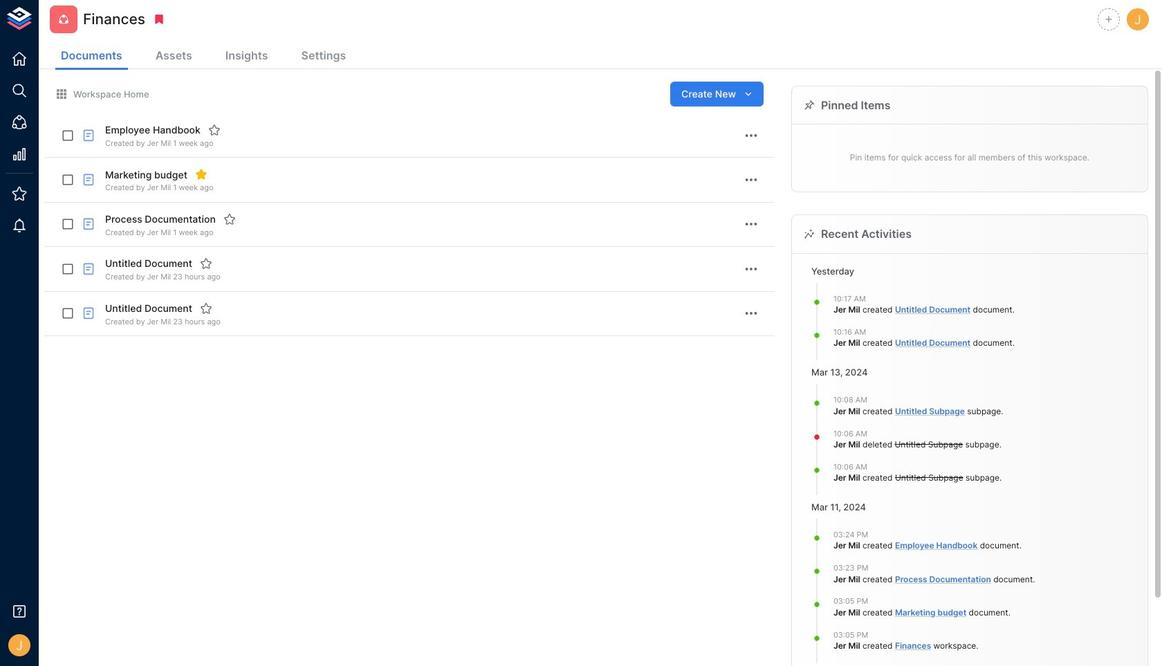 Task type: vqa. For each thing, say whether or not it's contained in the screenshot.
help image
no



Task type: locate. For each thing, give the bounding box(es) containing it.
favorite image
[[208, 124, 221, 136], [223, 213, 236, 225], [200, 257, 212, 270], [200, 302, 212, 314]]

remove favorite image
[[195, 168, 207, 181]]

remove bookmark image
[[153, 13, 165, 26]]



